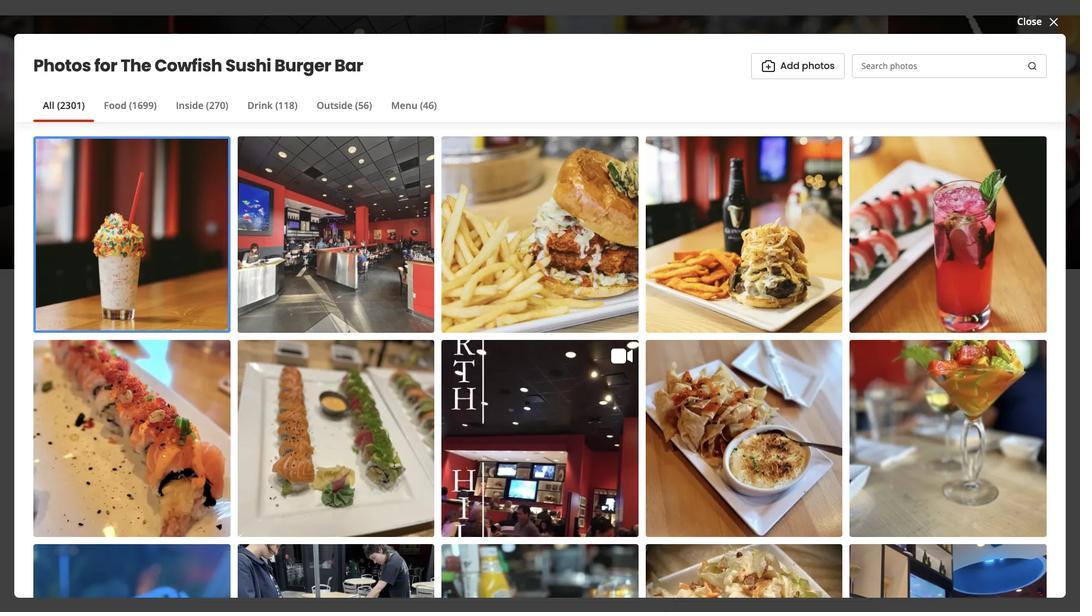 Task type: vqa. For each thing, say whether or not it's contained in the screenshot.


Task type: locate. For each thing, give the bounding box(es) containing it.
24 phone v2 image
[[857, 446, 871, 460]]

0 vertical spatial see
[[328, 214, 340, 224]]

15-
[[765, 330, 778, 341]]

thecowfish.com link
[[673, 412, 749, 425]]

2 vertical spatial the
[[450, 515, 467, 528]]

see for see hours
[[328, 214, 340, 224]]

1 roll from the left
[[256, 515, 274, 528]]

start
[[747, 362, 769, 376]]

the right by
[[265, 232, 279, 243]]

the cowfish sushi burger bar
[[199, 122, 620, 161]]

north
[[202, 515, 230, 528]]

bars down the "reviews)"
[[387, 192, 409, 206]]

cowfish down $12.50
[[470, 515, 507, 528]]

burgers
[[345, 192, 382, 206], [533, 515, 570, 528]]

the inside the cowfish mini burgers 13 photos
[[450, 515, 467, 528]]

1 vertical spatial order
[[771, 362, 798, 376]]

0 vertical spatial menu
[[391, 99, 418, 112]]

1 horizontal spatial ,
[[382, 192, 385, 206]]

0 vertical spatial burgers
[[345, 192, 382, 206]]

24 share v2 image
[[412, 299, 426, 313]]

0 horizontal spatial bar
[[335, 54, 363, 77]]

1 horizontal spatial roll
[[630, 515, 648, 528]]

1 horizontal spatial mini
[[510, 515, 531, 528]]

see left all
[[775, 224, 792, 238]]

0 horizontal spatial 13
[[326, 529, 335, 540]]

bars
[[319, 192, 340, 206], [387, 192, 409, 206]]

single mini burger 13 photos
[[326, 515, 412, 540]]

menu (46)
[[391, 99, 437, 112]]

2 , from the left
[[382, 192, 385, 206]]

1 horizontal spatial 73
[[498, 529, 508, 540]]

24 star v2 image
[[209, 299, 223, 313]]

1 horizontal spatial cowfish
[[258, 122, 375, 161]]

0 vertical spatial business
[[282, 232, 318, 243]]

43 reviews
[[622, 529, 665, 540]]

73 for cowfish
[[498, 529, 508, 540]]

cowfish up 4.3
[[258, 122, 375, 161]]

business
[[282, 232, 318, 243], [735, 543, 777, 556]]

73 reviews for burger
[[374, 529, 417, 540]]

(46)
[[420, 99, 437, 112]]

0 horizontal spatial burgers
[[345, 192, 382, 206]]

photos inside the cowfish mini burgers 13 photos
[[461, 529, 488, 540]]

the inside button
[[717, 543, 733, 556]]

photos for the cowfish sushi burger bar
[[33, 54, 363, 77]]

get directions link
[[673, 480, 741, 493]]

0 vertical spatial the
[[121, 54, 151, 77]]

28
[[574, 529, 583, 540]]

0 vertical spatial bar
[[335, 54, 363, 77]]

menu inside "website menu" link
[[264, 563, 292, 577]]

photo of the cowfish sushi burger bar - raleigh, nc, us. the chun-li image
[[1058, 15, 1080, 269]]

0 horizontal spatial bars
[[319, 192, 340, 206]]

the for the cowfish sushi burger bar
[[199, 122, 252, 161]]

24 pencil v2 image
[[728, 582, 742, 596]]

burgers for mini
[[533, 515, 570, 528]]

the down $12.50
[[450, 515, 467, 528]]

photos down $12.50
[[461, 529, 488, 540]]

no fees
[[673, 330, 706, 341]]

suggest an edit
[[747, 583, 817, 596]]

0 horizontal spatial the
[[265, 232, 279, 243]]

2 73 reviews from the left
[[498, 529, 541, 540]]

all (2301)
[[43, 99, 85, 112]]

roll up 43 reviews
[[630, 515, 648, 528]]

menu inside "full menu" "link"
[[359, 563, 386, 577]]

1 horizontal spatial see
[[775, 224, 792, 238]]

1 vertical spatial food
[[710, 303, 738, 320]]

1 horizontal spatial bar
[[570, 122, 620, 161]]

$$
[[264, 192, 275, 206]]

2 mini from the left
[[510, 515, 531, 528]]

1 horizontal spatial 73 reviews
[[498, 529, 541, 540]]

order right start at right
[[771, 362, 798, 376]]

2 vertical spatial sushi
[[291, 192, 317, 206]]

burgers inside the cowfish mini burgers 13 photos
[[533, 515, 570, 528]]

photos down single
[[337, 529, 365, 540]]

1 horizontal spatial order
[[771, 362, 798, 376]]

photos right 2.3k
[[829, 224, 861, 238]]

2 reviews from the left
[[386, 529, 417, 540]]

the
[[121, 54, 151, 77], [199, 122, 252, 161], [450, 515, 467, 528]]

menu left (46)
[[391, 99, 418, 112]]

0 horizontal spatial menu
[[264, 563, 292, 577]]

reviews up full menu
[[386, 529, 417, 540]]

open 11:00 am - 9:30 pm
[[199, 212, 315, 225]]

0 horizontal spatial cowfish
[[155, 54, 222, 77]]

photos down firecracker
[[585, 529, 612, 540]]

1 vertical spatial menu
[[199, 358, 233, 375]]

4208
[[673, 495, 695, 508]]

open
[[199, 212, 224, 225]]

13
[[326, 529, 335, 540], [450, 529, 459, 540]]

photos inside single mini burger 13 photos
[[337, 529, 365, 540]]

2 horizontal spatial the
[[450, 515, 467, 528]]

1 vertical spatial bar
[[570, 122, 620, 161]]

1 horizontal spatial menu
[[359, 563, 386, 577]]

73 reviews up full menu
[[374, 529, 417, 540]]

add right 24 camera v2 image
[[338, 299, 357, 313]]

raleigh,
[[791, 495, 828, 508]]

roll up 101
[[256, 515, 274, 528]]

1 horizontal spatial food
[[710, 303, 738, 320]]

order
[[673, 303, 707, 320], [771, 362, 798, 376]]

1 reviews from the left
[[267, 529, 298, 540]]

hills
[[233, 515, 253, 528]]

menu right full in the left bottom of the page
[[359, 563, 386, 577]]

photos inside north hills roll 19 photos
[[213, 529, 241, 540]]

dishes
[[239, 389, 270, 403]]

73 reviews
[[374, 529, 417, 540], [498, 529, 541, 540]]

view full menu link
[[560, 390, 644, 403]]

menu left 14 chevron right outline icon
[[604, 390, 631, 403]]

1 horizontal spatial business
[[735, 543, 777, 556]]

0 horizontal spatial food
[[104, 99, 127, 112]]

(270)
[[206, 99, 228, 112]]

1 vertical spatial cowfish
[[258, 122, 375, 161]]

2 horizontal spatial cowfish
[[470, 515, 507, 528]]

bars up see hours
[[319, 192, 340, 206]]

0 horizontal spatial sushi
[[225, 54, 271, 77]]

an
[[785, 583, 796, 596]]

0 horizontal spatial 73
[[374, 529, 384, 540]]

1 vertical spatial the
[[717, 543, 733, 556]]

inside (270)
[[176, 99, 228, 112]]

see left hours
[[328, 214, 340, 224]]

1 vertical spatial see
[[775, 224, 792, 238]]

location & hours element
[[199, 602, 644, 613]]

burgers up hours
[[345, 192, 382, 206]]

mini inside the cowfish mini burgers 13 photos
[[510, 515, 531, 528]]

roll inside firecracker roll 28 photos
[[630, 515, 648, 528]]

reviews left 28
[[510, 529, 541, 540]]

1 horizontal spatial sushi
[[291, 192, 317, 206]]

directions
[[693, 480, 741, 493]]

full menu
[[341, 563, 386, 577]]

1 vertical spatial burgers
[[533, 515, 570, 528]]

add inside add photos "link"
[[781, 59, 800, 73]]

photos inside firecracker roll 28 photos
[[585, 529, 612, 540]]

full
[[585, 390, 601, 403]]

13 down single
[[326, 529, 335, 540]]

1 horizontal spatial bars
[[387, 192, 409, 206]]

1 vertical spatial business
[[735, 543, 777, 556]]

, up see hours
[[340, 192, 343, 206]]

menu for menu (46)
[[391, 99, 418, 112]]

101
[[250, 529, 265, 540]]

0 horizontal spatial roll
[[256, 515, 274, 528]]

by
[[253, 232, 263, 243]]

suggest an edit button
[[673, 576, 871, 602]]

burgers left firecracker
[[533, 515, 570, 528]]

0 vertical spatial order
[[673, 303, 707, 320]]

get directions 4208 six forks rd ste 100 raleigh, nc 27609
[[673, 480, 844, 522]]

(919) 784-0400
[[673, 446, 739, 459]]

24 close v2 image
[[1047, 15, 1061, 29]]

16 claim filled v2 image
[[199, 194, 209, 204]]

4.3 star rating image
[[199, 163, 304, 182]]

0 horizontal spatial 73 reviews
[[374, 529, 417, 540]]

2 vertical spatial cowfish
[[470, 515, 507, 528]]

the cowfish mini burgers 13 photos
[[450, 515, 570, 540]]

19
[[202, 529, 211, 540]]

1 horizontal spatial burger
[[380, 515, 412, 528]]

4 reviews from the left
[[634, 529, 665, 540]]

1 vertical spatial sushi
[[381, 122, 461, 161]]

the right message
[[717, 543, 733, 556]]

73
[[374, 529, 384, 540], [498, 529, 508, 540]]

website
[[224, 563, 262, 577]]

write
[[228, 299, 252, 313]]

reviews right 101
[[267, 529, 298, 540]]

24 add photo v2 image
[[761, 59, 776, 73]]

add inside the add photo link
[[338, 299, 357, 313]]

2 horizontal spatial menu
[[604, 390, 631, 403]]

a
[[255, 299, 261, 313]]

review
[[264, 299, 294, 313]]

add right 24 add photo v2 on the right top of the page
[[781, 59, 800, 73]]

4.3
[[311, 166, 325, 179]]

sushi down menu (46)
[[381, 122, 461, 161]]

next image
[[623, 451, 637, 465]]

2 vertical spatial burger
[[380, 515, 412, 528]]

1 vertical spatial the
[[199, 122, 252, 161]]

menu inside 'menu' element
[[199, 358, 233, 375]]

menu up the popular
[[199, 358, 233, 375]]

2 13 from the left
[[450, 529, 459, 540]]

0 vertical spatial photos
[[802, 59, 835, 73]]

roll
[[256, 515, 274, 528], [630, 515, 648, 528]]

1 mini from the left
[[356, 515, 378, 528]]

reviews for mini
[[386, 529, 417, 540]]

forks
[[713, 495, 738, 508]]

see for see all 2.3k photos
[[775, 224, 792, 238]]

tab list
[[33, 98, 447, 122]]

photos right 24 add photo v2 on the right top of the page
[[802, 59, 835, 73]]

1 horizontal spatial the
[[199, 122, 252, 161]]

0 horizontal spatial mini
[[356, 515, 378, 528]]

sushi up pm
[[291, 192, 317, 206]]

see hours link
[[322, 212, 367, 226]]

sushi
[[225, 54, 271, 77], [381, 122, 461, 161], [291, 192, 317, 206]]

firecracker roll image
[[574, 415, 683, 505]]

101 reviews
[[250, 529, 298, 540]]

1 73 from the left
[[374, 529, 384, 540]]

2 horizontal spatial burger
[[466, 122, 565, 161]]

0 horizontal spatial burger
[[275, 54, 331, 77]]

sushi bars , burgers , bars
[[291, 192, 409, 206]]

3 reviews from the left
[[510, 529, 541, 540]]

menu
[[604, 390, 631, 403], [264, 563, 292, 577], [359, 563, 386, 577]]

0 vertical spatial burger
[[275, 54, 331, 77]]

the down the (270)
[[199, 122, 252, 161]]

0 horizontal spatial business
[[282, 232, 318, 243]]

1 13 from the left
[[326, 529, 335, 540]]

cowfish inside the cowfish mini burgers 13 photos
[[470, 515, 507, 528]]

1 horizontal spatial burgers
[[533, 515, 570, 528]]

the right for
[[121, 54, 151, 77]]

food left (1699)
[[104, 99, 127, 112]]

months
[[327, 232, 359, 243]]

reviews right 43
[[634, 529, 665, 540]]

,
[[340, 192, 343, 206], [382, 192, 385, 206]]

business up suggest in the right bottom of the page
[[735, 543, 777, 556]]

order up no fees
[[673, 303, 707, 320]]

previous image
[[207, 451, 220, 465]]

cowfish up the inside
[[155, 54, 222, 77]]

0 vertical spatial add
[[781, 59, 800, 73]]

food up pick
[[710, 303, 738, 320]]

73 reviews left 28
[[498, 529, 541, 540]]

1 horizontal spatial menu
[[391, 99, 418, 112]]

see all 2.3k photos
[[775, 224, 861, 238]]

13 down $12.50
[[450, 529, 459, 540]]

full
[[341, 563, 356, 577]]

reviews for hills
[[267, 529, 298, 540]]

(1,928 reviews) link
[[327, 166, 395, 179]]

1 horizontal spatial the
[[717, 543, 733, 556]]

27609
[[673, 509, 701, 522]]

, left bars link
[[382, 192, 385, 206]]

menu right website
[[264, 563, 292, 577]]

2 roll from the left
[[630, 515, 648, 528]]

1 horizontal spatial add
[[781, 59, 800, 73]]

2 73 from the left
[[498, 529, 508, 540]]

2 horizontal spatial sushi
[[381, 122, 461, 161]]

(2301)
[[57, 99, 85, 112]]

0 horizontal spatial menu
[[199, 358, 233, 375]]

1 73 reviews from the left
[[374, 529, 417, 540]]

rd
[[741, 495, 753, 508]]

business down pm
[[282, 232, 318, 243]]

menu for website menu
[[264, 563, 292, 577]]

0 horizontal spatial ,
[[340, 192, 343, 206]]

order inside button
[[771, 362, 798, 376]]

mini inside single mini burger 13 photos
[[356, 515, 378, 528]]

saved button
[[473, 293, 542, 319]]

website menu link
[[199, 557, 302, 583]]

sushi up drink
[[225, 54, 271, 77]]

0 vertical spatial food
[[104, 99, 127, 112]]

0 horizontal spatial order
[[673, 303, 707, 320]]

the for the cowfish mini burgers 13 photos
[[450, 515, 467, 528]]

0 horizontal spatial add
[[338, 299, 357, 313]]

1 horizontal spatial 13
[[450, 529, 459, 540]]

photos down north
[[213, 529, 241, 540]]

1 vertical spatial add
[[338, 299, 357, 313]]

pm
[[301, 212, 315, 225]]

0 horizontal spatial see
[[328, 214, 340, 224]]

2 bars from the left
[[387, 192, 409, 206]]

24 save v2 image
[[483, 299, 498, 313]]

tab list containing all (2301)
[[33, 98, 447, 122]]

reviews for cowfish
[[510, 529, 541, 540]]



Task type: describe. For each thing, give the bounding box(es) containing it.
north hills roll image
[[202, 415, 311, 505]]

0 vertical spatial the
[[265, 232, 279, 243]]

business categories element
[[194, 0, 1057, 15]]

verified by the business 3 months ago
[[218, 232, 376, 243]]

saved
[[503, 299, 532, 313]]

outside
[[317, 99, 353, 112]]

thecowfish.com
[[673, 412, 749, 425]]

menu for menu
[[199, 358, 233, 375]]

am
[[256, 212, 271, 225]]

0400
[[718, 446, 739, 459]]

24 menu v2 image
[[322, 562, 336, 576]]

in
[[756, 330, 763, 341]]

(118)
[[275, 99, 298, 112]]

no
[[673, 330, 685, 341]]

4.3 (1,928 reviews)
[[311, 166, 395, 179]]

full menu link
[[312, 557, 397, 583]]

add photos link
[[751, 53, 845, 79]]

single
[[326, 515, 354, 528]]

0 vertical spatial sushi
[[225, 54, 271, 77]]

business inside button
[[735, 543, 777, 556]]

mins
[[789, 330, 808, 341]]

sushi bars link
[[291, 192, 340, 206]]

ago
[[361, 232, 376, 243]]

search image
[[1028, 61, 1037, 71]]

(56)
[[355, 99, 372, 112]]

message
[[673, 543, 714, 556]]

write a review
[[228, 299, 294, 313]]

16 external link v2 image
[[209, 565, 219, 575]]

add for add photos
[[781, 59, 800, 73]]

nc
[[830, 495, 844, 508]]

photo of the cowfish sushi burger bar - raleigh, nc, us. the stout burger image
[[889, 15, 1058, 269]]

11:00
[[229, 212, 253, 225]]

write a review link
[[199, 293, 304, 319]]

ste
[[755, 495, 770, 508]]

share button
[[402, 293, 469, 319]]

$16.00
[[211, 481, 241, 495]]

14 chevron right outline image
[[636, 392, 644, 400]]

photo of the cowfish sushi burger bar - raleigh, nc, us. lobby image
[[169, 15, 508, 269]]

add photos
[[781, 59, 835, 73]]

cowfish for the cowfish mini burgers 13 photos
[[470, 515, 507, 528]]

24 external link v2 image
[[857, 412, 871, 426]]

43
[[622, 529, 632, 540]]

inside
[[176, 99, 204, 112]]

1 vertical spatial photos
[[829, 224, 861, 238]]

verified
[[218, 232, 251, 243]]

view
[[560, 390, 583, 403]]

burger inside single mini burger 13 photos
[[380, 515, 412, 528]]

pick up in 15-25 mins
[[726, 330, 808, 341]]

25
[[777, 330, 787, 341]]

cowfish for the cowfish sushi burger bar
[[258, 122, 375, 161]]

drink (118)
[[248, 99, 298, 112]]

1 bars from the left
[[319, 192, 340, 206]]

$8.50
[[335, 481, 360, 495]]

roll inside north hills roll 19 photos
[[256, 515, 274, 528]]

edit
[[799, 583, 817, 596]]

firecracker
[[574, 515, 627, 528]]

single mini burger image
[[326, 415, 435, 505]]

add photo link
[[308, 293, 397, 319]]

firecracker roll 28 photos
[[574, 515, 648, 540]]

message the business button
[[673, 542, 777, 557]]

burgers link
[[345, 192, 382, 206]]

see all 2.3k photos link
[[755, 217, 881, 246]]

2.3k
[[808, 224, 826, 238]]

73 for mini
[[374, 529, 384, 540]]

reviews for roll
[[634, 529, 665, 540]]

menu for full menu
[[359, 563, 386, 577]]

24 camera v2 image
[[319, 299, 333, 313]]

$12.50
[[459, 481, 489, 495]]

bars link
[[387, 192, 409, 206]]

all
[[43, 99, 55, 112]]

$18.00
[[583, 481, 613, 495]]

73 reviews for mini
[[498, 529, 541, 540]]

1 , from the left
[[340, 192, 343, 206]]

six
[[698, 495, 711, 508]]

photo
[[359, 299, 387, 313]]

burgers for ,
[[345, 192, 382, 206]]

close button
[[1018, 14, 1061, 29]]

popular
[[199, 389, 237, 403]]

north hills roll 19 photos
[[202, 515, 274, 540]]

pick
[[726, 330, 741, 341]]

784-
[[698, 446, 718, 459]]

add photo
[[338, 299, 387, 313]]

photo of the cowfish sushi burger bar - raleigh, nc, us. the not-from-buffalo chicken sandwich image
[[508, 15, 889, 269]]

fees
[[688, 330, 706, 341]]

photos inside "link"
[[802, 59, 835, 73]]

drink
[[248, 99, 273, 112]]

add for add photo
[[338, 299, 357, 313]]

(919)
[[673, 446, 696, 459]]

website menu
[[224, 563, 292, 577]]

the cowfish mini burgers image
[[450, 415, 559, 505]]

photo of the cowfish sushi burger bar - raleigh, nc, us. bedrock blast image
[[0, 15, 169, 269]]

0 horizontal spatial the
[[121, 54, 151, 77]]

Search photos text field
[[852, 54, 1047, 78]]

24 directions v2 image
[[857, 494, 871, 508]]

24 message v2 image
[[857, 543, 871, 557]]

-
[[274, 212, 277, 225]]

0 vertical spatial cowfish
[[155, 54, 222, 77]]

1 vertical spatial burger
[[466, 122, 565, 161]]

menu element
[[180, 338, 686, 583]]

photos up the all (2301)
[[33, 54, 91, 77]]

hours
[[342, 214, 362, 224]]

up
[[743, 330, 754, 341]]

reviews)
[[357, 166, 395, 179]]

see hours
[[328, 214, 362, 224]]

13 inside single mini burger 13 photos
[[326, 529, 335, 540]]

message the business
[[673, 543, 777, 556]]

13 inside the cowfish mini burgers 13 photos
[[450, 529, 459, 540]]

start order
[[747, 362, 798, 376]]

get
[[673, 480, 690, 493]]



